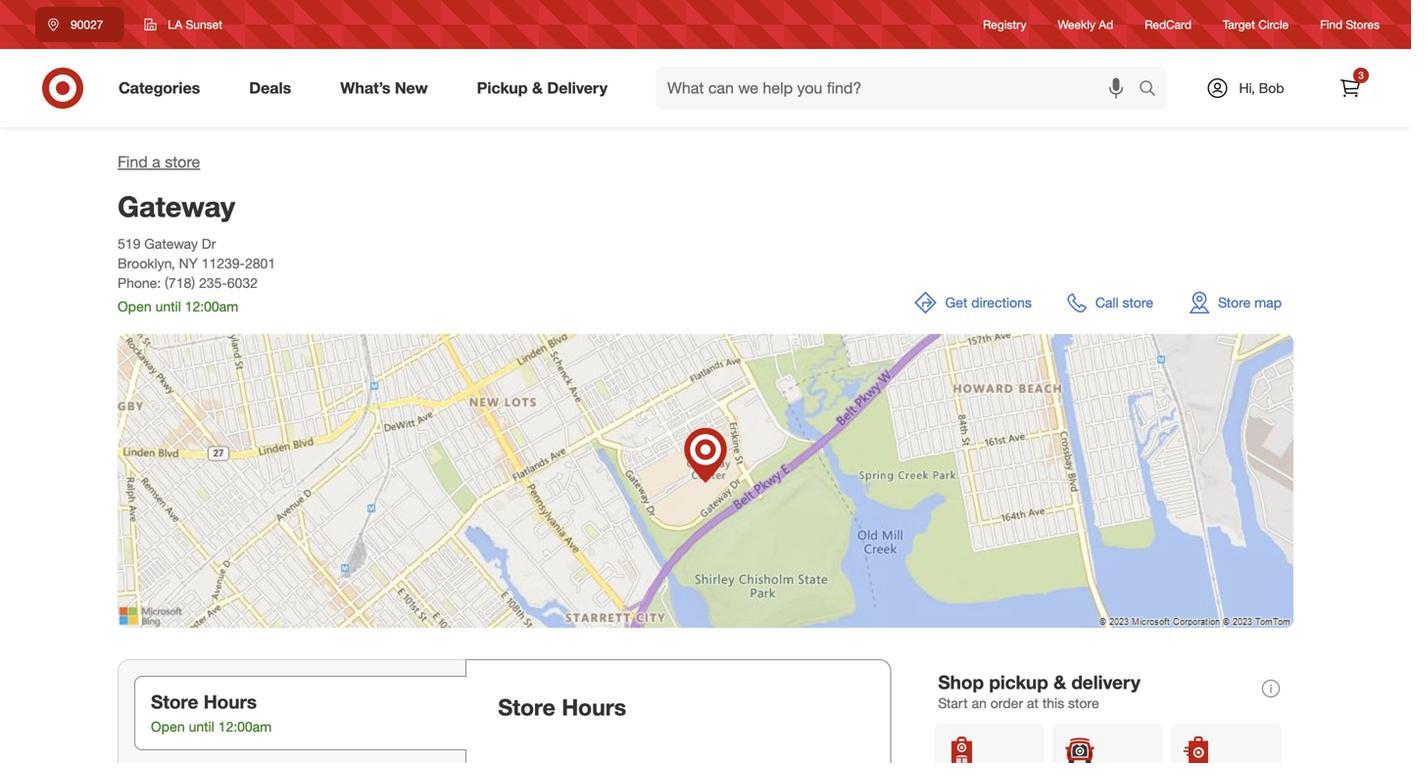 Task type: describe. For each thing, give the bounding box(es) containing it.
open inside "519 gateway dr brooklyn, ny 11239-2801 phone: (718) 235-6032 open until 12:00am"
[[118, 298, 152, 315]]

target circle
[[1224, 17, 1289, 32]]

dr
[[202, 235, 216, 253]]

gateway inside "519 gateway dr brooklyn, ny 11239-2801 phone: (718) 235-6032 open until 12:00am"
[[144, 235, 198, 253]]

what's new link
[[324, 67, 453, 110]]

store inside shop pickup & delivery start an order at this store
[[1069, 695, 1100, 712]]

delivery
[[547, 78, 608, 98]]

519
[[118, 235, 141, 253]]

categories link
[[102, 67, 225, 110]]

weekly ad
[[1058, 17, 1114, 32]]

bob
[[1259, 79, 1285, 97]]

what's new
[[340, 78, 428, 98]]

0 vertical spatial gateway
[[118, 189, 235, 224]]

find for find a store
[[118, 152, 148, 172]]

an
[[972, 695, 987, 712]]

ny
[[179, 255, 198, 272]]

weekly ad link
[[1058, 16, 1114, 33]]

find for find stores
[[1321, 17, 1343, 32]]

start
[[939, 695, 968, 712]]

pickup
[[477, 78, 528, 98]]

store hours
[[498, 694, 626, 722]]

this
[[1043, 695, 1065, 712]]

hi,
[[1240, 79, 1256, 97]]

phone:
[[118, 275, 161, 292]]

circle
[[1259, 17, 1289, 32]]

gateway map image
[[118, 334, 1294, 628]]

search button
[[1130, 67, 1177, 114]]

shop
[[939, 672, 984, 694]]

target
[[1224, 17, 1256, 32]]

12:00am inside "519 gateway dr brooklyn, ny 11239-2801 phone: (718) 235-6032 open until 12:00am"
[[185, 298, 238, 315]]

hi, bob
[[1240, 79, 1285, 97]]

deals
[[249, 78, 291, 98]]

ad
[[1099, 17, 1114, 32]]

& inside shop pickup & delivery start an order at this store
[[1054, 672, 1067, 694]]

pickup & delivery
[[477, 78, 608, 98]]

hours for store hours open until 12:00am
[[204, 691, 257, 714]]

weekly
[[1058, 17, 1096, 32]]

store hours open until 12:00am
[[151, 691, 272, 736]]

registry
[[983, 17, 1027, 32]]

store map button
[[1177, 279, 1294, 327]]

shop pickup & delivery start an order at this store
[[939, 672, 1141, 712]]

redcard
[[1145, 17, 1192, 32]]

call store button
[[1056, 279, 1166, 327]]



Task type: locate. For each thing, give the bounding box(es) containing it.
0 horizontal spatial until
[[155, 298, 181, 315]]

sunset
[[186, 17, 223, 32]]

&
[[532, 78, 543, 98], [1054, 672, 1067, 694]]

stores
[[1346, 17, 1380, 32]]

1 horizontal spatial hours
[[562, 694, 626, 722]]

la sunset button
[[132, 7, 235, 42]]

1 horizontal spatial find
[[1321, 17, 1343, 32]]

get directions
[[946, 294, 1032, 311]]

gateway
[[118, 189, 235, 224], [144, 235, 198, 253]]

0 vertical spatial until
[[155, 298, 181, 315]]

0 vertical spatial find
[[1321, 17, 1343, 32]]

map
[[1255, 294, 1282, 311]]

la sunset
[[168, 17, 223, 32]]

hours
[[204, 691, 257, 714], [562, 694, 626, 722]]

brooklyn,
[[118, 255, 175, 272]]

3
[[1359, 69, 1364, 81]]

order
[[991, 695, 1024, 712]]

1 vertical spatial 12:00am
[[218, 719, 272, 736]]

0 vertical spatial open
[[118, 298, 152, 315]]

what's
[[340, 78, 391, 98]]

235-
[[199, 275, 227, 292]]

delivery
[[1072, 672, 1141, 694]]

1 vertical spatial find
[[118, 152, 148, 172]]

3 link
[[1329, 67, 1372, 110]]

new
[[395, 78, 428, 98]]

What can we help you find? suggestions appear below search field
[[656, 67, 1144, 110]]

open
[[118, 298, 152, 315], [151, 719, 185, 736]]

open inside store hours open until 12:00am
[[151, 719, 185, 736]]

0 vertical spatial &
[[532, 78, 543, 98]]

find a store link
[[118, 152, 200, 172]]

& right "pickup"
[[532, 78, 543, 98]]

a
[[152, 152, 161, 172]]

search
[[1130, 80, 1177, 100]]

1 vertical spatial gateway
[[144, 235, 198, 253]]

12:00am
[[185, 298, 238, 315], [218, 719, 272, 736]]

1 vertical spatial until
[[189, 719, 214, 736]]

store for store map
[[1219, 294, 1251, 311]]

get directions link
[[903, 279, 1044, 327]]

90027 button
[[35, 7, 124, 42]]

pickup
[[990, 672, 1049, 694]]

0 vertical spatial store
[[165, 152, 200, 172]]

store right call
[[1123, 294, 1154, 311]]

519 gateway dr brooklyn, ny 11239-2801 phone: (718) 235-6032 open until 12:00am
[[118, 235, 276, 315]]

find stores link
[[1321, 16, 1380, 33]]

find inside find stores link
[[1321, 17, 1343, 32]]

hours inside store hours open until 12:00am
[[204, 691, 257, 714]]

1 horizontal spatial &
[[1054, 672, 1067, 694]]

until
[[155, 298, 181, 315], [189, 719, 214, 736]]

gateway up ny
[[144, 235, 198, 253]]

90027
[[71, 17, 103, 32]]

store inside button
[[1219, 294, 1251, 311]]

directions
[[972, 294, 1032, 311]]

at
[[1027, 695, 1039, 712]]

find stores
[[1321, 17, 1380, 32]]

(718)
[[165, 275, 195, 292]]

& up this
[[1054, 672, 1067, 694]]

store map
[[1219, 294, 1282, 311]]

0 horizontal spatial store
[[151, 691, 198, 714]]

registry link
[[983, 16, 1027, 33]]

store right this
[[1069, 695, 1100, 712]]

find
[[1321, 17, 1343, 32], [118, 152, 148, 172]]

categories
[[119, 78, 200, 98]]

la
[[168, 17, 183, 32]]

store
[[165, 152, 200, 172], [1123, 294, 1154, 311], [1069, 695, 1100, 712]]

store right a
[[165, 152, 200, 172]]

0 horizontal spatial store
[[165, 152, 200, 172]]

12:00am inside store hours open until 12:00am
[[218, 719, 272, 736]]

store inside call store button
[[1123, 294, 1154, 311]]

1 vertical spatial open
[[151, 719, 185, 736]]

find a store
[[118, 152, 200, 172]]

11239-
[[202, 255, 245, 272]]

store for store hours
[[498, 694, 556, 722]]

0 horizontal spatial &
[[532, 78, 543, 98]]

pickup & delivery link
[[460, 67, 632, 110]]

0 horizontal spatial hours
[[204, 691, 257, 714]]

call store
[[1096, 294, 1154, 311]]

until inside "519 gateway dr brooklyn, ny 11239-2801 phone: (718) 235-6032 open until 12:00am"
[[155, 298, 181, 315]]

get
[[946, 294, 968, 311]]

1 horizontal spatial store
[[498, 694, 556, 722]]

redcard link
[[1145, 16, 1192, 33]]

find left a
[[118, 152, 148, 172]]

gateway down find a store
[[118, 189, 235, 224]]

1 vertical spatial store
[[1123, 294, 1154, 311]]

store inside store hours open until 12:00am
[[151, 691, 198, 714]]

2801
[[245, 255, 276, 272]]

deals link
[[233, 67, 316, 110]]

store for store hours open until 12:00am
[[151, 691, 198, 714]]

2 vertical spatial store
[[1069, 695, 1100, 712]]

0 horizontal spatial find
[[118, 152, 148, 172]]

1 horizontal spatial until
[[189, 719, 214, 736]]

1 vertical spatial &
[[1054, 672, 1067, 694]]

0 vertical spatial 12:00am
[[185, 298, 238, 315]]

2 horizontal spatial store
[[1123, 294, 1154, 311]]

store
[[1219, 294, 1251, 311], [151, 691, 198, 714], [498, 694, 556, 722]]

hours for store hours
[[562, 694, 626, 722]]

until inside store hours open until 12:00am
[[189, 719, 214, 736]]

1 horizontal spatial store
[[1069, 695, 1100, 712]]

2 horizontal spatial store
[[1219, 294, 1251, 311]]

6032
[[227, 275, 258, 292]]

call
[[1096, 294, 1119, 311]]

target circle link
[[1224, 16, 1289, 33]]

find left the 'stores'
[[1321, 17, 1343, 32]]



Task type: vqa. For each thing, say whether or not it's contained in the screenshot.
DECOR/WALL
no



